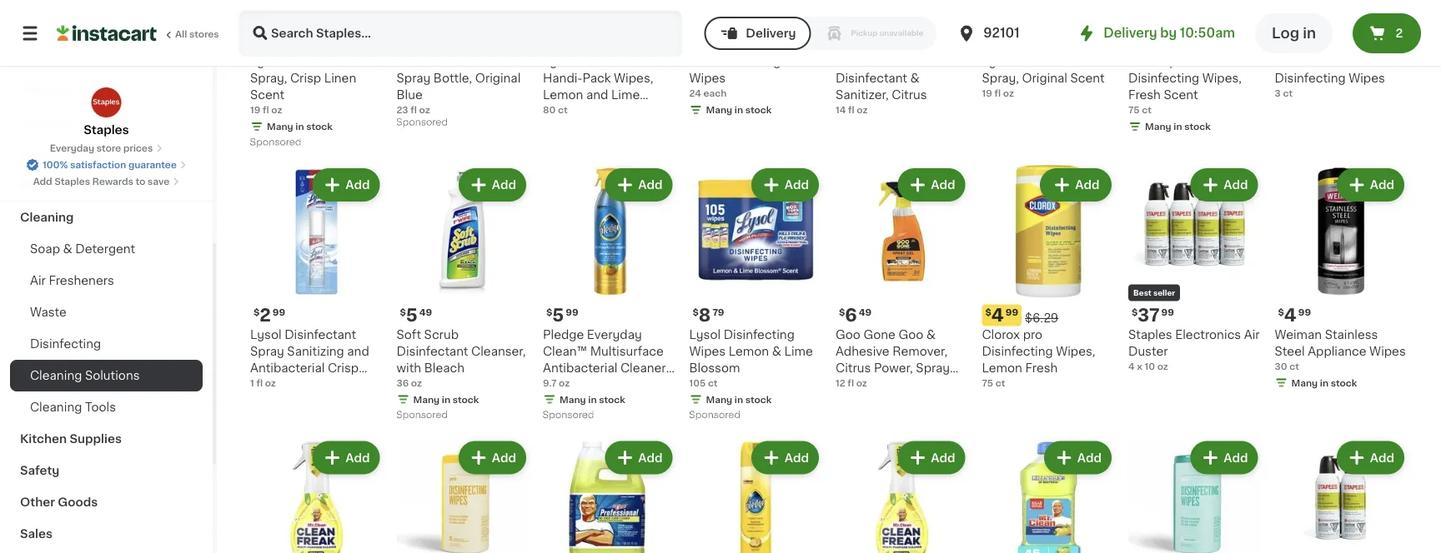 Task type: vqa. For each thing, say whether or not it's contained in the screenshot.


Task type: locate. For each thing, give the bounding box(es) containing it.
lysol disinfectant spray sanitizing and antibacterial crisp linen
[[250, 329, 369, 391]]

gone up adhesive
[[864, 329, 896, 341]]

1 horizontal spatial and
[[586, 90, 608, 101]]

$4.99 original price: $6.29 element
[[982, 305, 1115, 327]]

add button
[[314, 171, 378, 201], [460, 171, 525, 201], [607, 171, 671, 201], [753, 171, 817, 201], [899, 171, 964, 201], [1044, 171, 1110, 201], [1192, 171, 1256, 201], [1338, 171, 1403, 201], [314, 444, 378, 474], [460, 444, 525, 474], [607, 444, 671, 474], [753, 444, 817, 474], [899, 444, 964, 474], [1046, 444, 1110, 474], [1192, 444, 1256, 474], [1338, 444, 1403, 474]]

1 vertical spatial linen
[[250, 379, 282, 391]]

scent inside the clorox pro disinfecting wipes, fresh scent 75 ct
[[1164, 90, 1198, 101]]

&
[[1339, 56, 1349, 68], [910, 73, 920, 85], [53, 148, 63, 160], [63, 244, 72, 255], [926, 329, 936, 341], [772, 346, 781, 358]]

0 vertical spatial 10
[[1150, 35, 1161, 44]]

$ left 79
[[693, 308, 699, 317]]

1 original from the left
[[475, 73, 521, 85]]

handi-
[[543, 73, 583, 85]]

0 vertical spatial cleaner
[[479, 56, 525, 68]]

original inside 'lysol disinfectant spray, original scent 19 fl oz'
[[1022, 73, 1067, 85]]

1 horizontal spatial $ 5 99
[[839, 34, 871, 52]]

blossom down handi-
[[543, 106, 594, 118]]

sales link
[[10, 519, 203, 550]]

product group containing 37
[[1128, 166, 1261, 374]]

many in stock for 36
[[413, 396, 479, 405]]

$ inside "$ 6 49"
[[839, 308, 845, 317]]

1 horizontal spatial wipes,
[[1056, 346, 1095, 358]]

0 horizontal spatial original
[[475, 73, 521, 85]]

many for soft scrub disinfectant cleanser, with bleach
[[413, 396, 440, 405]]

goo inside goo gone tough task wipes 24 each
[[689, 56, 714, 68]]

ct right 3
[[1283, 89, 1293, 98]]

0 vertical spatial and
[[586, 90, 608, 101]]

0 horizontal spatial 6
[[845, 307, 857, 325]]

5 for pledge everyday clean™ multisurface antibacterial cleaner aerosol, fresh citrus
[[552, 307, 564, 325]]

in down appliance
[[1320, 379, 1329, 388]]

49 up adhesive
[[859, 308, 872, 317]]

1 vertical spatial and
[[347, 346, 369, 358]]

10 right the 7
[[1150, 35, 1161, 44]]

sponsored badge image
[[397, 118, 447, 128], [250, 138, 301, 148], [397, 412, 447, 421], [543, 412, 593, 421], [689, 412, 740, 421]]

0 horizontal spatial blossom
[[543, 106, 594, 118]]

wipes, inside "clorox pro disinfecting wipes, lemon fresh 75 ct"
[[1056, 346, 1095, 358]]

product group
[[250, 0, 383, 152], [397, 0, 530, 132], [250, 166, 383, 391], [397, 166, 530, 425], [543, 166, 676, 425], [689, 166, 822, 425], [836, 166, 969, 391], [982, 166, 1115, 390], [1128, 166, 1261, 374], [1275, 166, 1408, 394], [250, 439, 383, 554], [397, 439, 530, 554], [543, 439, 676, 554], [689, 439, 822, 554], [836, 439, 969, 554], [982, 439, 1115, 554], [1128, 439, 1261, 554], [1275, 439, 1408, 554]]

many in stock down appliance
[[1291, 379, 1357, 388]]

4 left the x
[[1128, 362, 1135, 372]]

staples electronics air duster 4 x 10 oz
[[1128, 329, 1260, 372]]

everyday up multisurface
[[587, 329, 642, 341]]

pack
[[583, 73, 611, 85]]

0 horizontal spatial crisp
[[290, 73, 321, 85]]

ct down $4.99 original price: $6.29 element
[[996, 379, 1005, 388]]

to
[[136, 177, 145, 186]]

everyday store prices
[[50, 144, 153, 153]]

1 $ 4 99 from the left
[[985, 307, 1018, 325]]

linen inside the lysol disinfectant spray sanitizing and antibacterial crisp linen
[[250, 379, 282, 391]]

1 horizontal spatial pro
[[1169, 56, 1189, 68]]

spray, inside 'lysol disinfectant spray, original scent 19 fl oz'
[[982, 73, 1019, 85]]

$ left by
[[1132, 35, 1138, 44]]

0 vertical spatial 19
[[982, 89, 992, 98]]

in down lysol disinfecting wipes lemon & lime blossom 105 ct
[[735, 396, 743, 405]]

many down the clorox pro disinfecting wipes, fresh scent 75 ct
[[1145, 123, 1171, 132]]

sponsored badge image down 105
[[689, 412, 740, 421]]

0 horizontal spatial delivery
[[746, 28, 796, 39]]

cleaning for cleaning solutions
[[30, 370, 82, 382]]

sponsored badge image for pledge everyday clean™ multisurface antibacterial cleaner aerosol, fresh citrus
[[543, 412, 593, 421]]

staples link
[[84, 87, 129, 138]]

spray
[[397, 73, 431, 85], [250, 346, 284, 358], [916, 363, 950, 374]]

wipes up 105
[[689, 346, 726, 358]]

2 horizontal spatial wipes,
[[1202, 73, 1242, 85]]

1 horizontal spatial gone
[[864, 329, 896, 341]]

1 horizontal spatial citrus
[[836, 363, 871, 374]]

9.7
[[543, 379, 557, 388]]

8
[[699, 307, 711, 325]]

in for weiman stainless steel appliance wipes
[[1320, 379, 1329, 388]]

gone
[[717, 56, 749, 68], [864, 329, 896, 341]]

10 inside $ 7 10
[[1150, 35, 1161, 44]]

citrus inside clorox pro 4 in one disinfectant & sanitizer, citrus 14 fl oz
[[892, 90, 927, 101]]

rewards
[[92, 177, 133, 186]]

0 vertical spatial cleaning
[[20, 212, 74, 224]]

49 up lysol disinfectant spray, crisp linen scent 19 fl oz
[[274, 35, 286, 44]]

99 for clorox pro 4 in one disinfectant & sanitizer, citrus
[[858, 35, 871, 44]]

wipes, right pack on the top left
[[614, 73, 653, 85]]

lemon inside lysol disinfectant handi-pack wipes, lemon and lime blossom
[[543, 90, 583, 101]]

99 up pledge
[[566, 308, 578, 317]]

99 up clorox pro 4 in one disinfectant & sanitizer, citrus 14 fl oz
[[858, 35, 871, 44]]

appliance
[[1308, 346, 1366, 358]]

1 horizontal spatial blossom
[[689, 363, 740, 374]]

2 horizontal spatial scent
[[1164, 90, 1198, 101]]

99
[[858, 35, 871, 44], [1298, 35, 1311, 44], [273, 308, 285, 317], [566, 308, 578, 317], [1006, 308, 1018, 317], [1161, 308, 1174, 317], [1298, 308, 1311, 317]]

0 horizontal spatial lime
[[611, 90, 640, 101]]

$ inside the $ 2 99
[[254, 308, 260, 317]]

$ for clorox pro 4 in one disinfectant & sanitizer, citrus
[[839, 35, 845, 44]]

1 vertical spatial blossom
[[689, 363, 740, 374]]

solutions
[[85, 370, 140, 382]]

99 for lysol disinfectant spray sanitizing and antibacterial crisp linen
[[273, 308, 285, 317]]

& inside goo gone goo & adhesive remover, citrus power, spray gel
[[926, 329, 936, 341]]

soap & detergent link
[[10, 234, 203, 265]]

waste
[[30, 307, 67, 319]]

100% satisfaction guarantee button
[[26, 155, 187, 172]]

other
[[20, 497, 55, 509]]

$ right the stores at top
[[254, 35, 260, 44]]

5 for soft scrub disinfectant cleanser, with bleach
[[406, 307, 418, 325]]

5 up sanitizer,
[[845, 34, 857, 52]]

lysol for lysol disinfectant handi-pack wipes, lemon and lime blossom
[[543, 56, 574, 68]]

$ up soft
[[400, 308, 406, 317]]

scent inside 'lysol disinfectant spray, original scent 19 fl oz'
[[1070, 73, 1105, 85]]

spray down remover,
[[916, 363, 950, 374]]

lysol inside the lysol disinfectant spray sanitizing and antibacterial crisp linen
[[250, 329, 282, 341]]

stock for spray,
[[306, 123, 333, 132]]

$ 9 49 up lysol disinfectant spray, crisp linen scent 19 fl oz
[[254, 34, 286, 52]]

goo for goo gone tough task wipes 24 each
[[689, 56, 714, 68]]

soap
[[30, 244, 60, 255]]

0 horizontal spatial air
[[30, 275, 46, 287]]

0 vertical spatial blossom
[[543, 106, 594, 118]]

staples inside staples electronics air duster 4 x 10 oz
[[1128, 329, 1172, 341]]

$ 8 79
[[693, 307, 724, 325]]

delivery
[[1104, 27, 1157, 39], [746, 28, 796, 39]]

2 vertical spatial spray
[[916, 363, 950, 374]]

product group containing 9
[[250, 0, 383, 152]]

1 horizontal spatial delivery
[[1104, 27, 1157, 39]]

2
[[1396, 28, 1403, 39], [260, 307, 271, 325]]

0 vertical spatial 2
[[1396, 28, 1403, 39]]

many for weiman stainless steel appliance wipes
[[1291, 379, 1318, 388]]

ct inside perk fresh & lemon disinfecting wipes 3 ct
[[1283, 89, 1293, 98]]

oz inside clorox pro 4 in one disinfectant & sanitizer, citrus 14 fl oz
[[857, 106, 868, 115]]

clorox inside clorox pro 4 in one disinfectant & sanitizer, citrus 14 fl oz
[[836, 56, 874, 68]]

1 vertical spatial 10
[[1145, 362, 1155, 372]]

many in stock
[[706, 106, 772, 115], [267, 123, 333, 132], [1145, 123, 1211, 132], [1291, 379, 1357, 388], [413, 396, 479, 405], [560, 396, 625, 405], [706, 396, 772, 405]]

lime left 24
[[611, 90, 640, 101]]

instacart logo image
[[57, 23, 157, 43]]

1 horizontal spatial 19
[[982, 89, 992, 98]]

0 horizontal spatial scent
[[250, 90, 285, 101]]

cleaning tools link
[[10, 392, 203, 424]]

0 vertical spatial linen
[[324, 73, 356, 85]]

wipes down 2 button
[[1349, 73, 1385, 85]]

sponsored badge image for lysol disinfectant spray, crisp linen scent
[[250, 138, 301, 148]]

1 vertical spatial crisp
[[328, 363, 359, 374]]

100% satisfaction guarantee
[[43, 161, 177, 170]]

add staples rewards to save link
[[33, 175, 180, 188]]

cleaning
[[20, 212, 74, 224], [30, 370, 82, 382], [30, 402, 82, 414]]

0 horizontal spatial $ 9 49
[[254, 34, 286, 52]]

10 right the x
[[1145, 362, 1155, 372]]

0 vertical spatial air
[[30, 275, 46, 287]]

wipes up each
[[689, 73, 726, 85]]

1 horizontal spatial antibacterial
[[543, 363, 617, 374]]

2 $ 9 49 from the left
[[985, 34, 1018, 52]]

in down lysol disinfectant spray, crisp linen scent 19 fl oz
[[296, 123, 304, 132]]

99 inside $ 6 99
[[1298, 35, 1311, 44]]

many
[[706, 106, 732, 115], [267, 123, 293, 132], [1145, 123, 1171, 132], [1291, 379, 1318, 388], [413, 396, 440, 405], [560, 396, 586, 405], [706, 396, 732, 405]]

prices
[[123, 144, 153, 153]]

air right electronics
[[1244, 329, 1260, 341]]

5 for clorox pro 4 in one disinfectant & sanitizer, citrus
[[845, 34, 857, 52]]

delivery up tough
[[746, 28, 796, 39]]

citrus down in
[[892, 90, 927, 101]]

0 horizontal spatial linen
[[250, 379, 282, 391]]

0 horizontal spatial antibacterial
[[250, 363, 325, 374]]

cleaning inside 'link'
[[30, 370, 82, 382]]

$ 9 49 up 'lysol disinfectant spray, original scent 19 fl oz'
[[985, 34, 1018, 52]]

1 vertical spatial cleaner
[[620, 363, 666, 374]]

in down the 'bleach'
[[442, 396, 450, 405]]

in
[[1303, 26, 1316, 40], [735, 106, 743, 115], [296, 123, 304, 132], [1174, 123, 1182, 132], [1320, 379, 1329, 388], [442, 396, 450, 405], [588, 396, 597, 405], [735, 396, 743, 405]]

49 inside $ 5 49
[[419, 308, 432, 317]]

oz
[[1003, 89, 1014, 98], [271, 106, 282, 115], [419, 106, 430, 115], [857, 106, 868, 115], [1157, 362, 1168, 372], [265, 379, 276, 388], [411, 379, 422, 388], [559, 379, 570, 388], [856, 379, 867, 388]]

wipes, for lemon
[[1056, 346, 1095, 358]]

49 up goo gone tough task wipes 24 each
[[712, 35, 725, 44]]

5 up pledge
[[552, 307, 564, 325]]

2 spray, from the left
[[982, 73, 1019, 85]]

crisp inside lysol disinfectant spray, crisp linen scent 19 fl oz
[[290, 73, 321, 85]]

99 for pledge everyday clean™ multisurface antibacterial cleaner aerosol, fresh citrus
[[566, 308, 578, 317]]

gone inside goo gone tough task wipes 24 each
[[717, 56, 749, 68]]

$ left $6.29
[[985, 308, 991, 317]]

disinfectant inside lysol disinfectant spray, crisp linen scent 19 fl oz
[[285, 56, 356, 68]]

stock for tough
[[745, 106, 772, 115]]

0 horizontal spatial 75
[[982, 379, 993, 388]]

staples for staples electronics air duster 4 x 10 oz
[[1128, 329, 1172, 341]]

many down steel
[[1291, 379, 1318, 388]]

stock down lysol disinfecting wipes lemon & lime blossom 105 ct
[[745, 396, 772, 405]]

99 up the lysol disinfectant spray sanitizing and antibacterial crisp linen
[[273, 308, 285, 317]]

1 horizontal spatial 9
[[991, 34, 1004, 52]]

1 horizontal spatial clorox
[[982, 329, 1020, 341]]

$ 9 49 inside product group
[[254, 34, 286, 52]]

0 vertical spatial lime
[[611, 90, 640, 101]]

1 horizontal spatial spray,
[[982, 73, 1019, 85]]

4 inside staples electronics air duster 4 x 10 oz
[[1128, 362, 1135, 372]]

$ for goo gone goo & adhesive remover, citrus power, spray gel
[[839, 308, 845, 317]]

disinfecting down $6.29
[[982, 346, 1053, 358]]

$ 5 99 for clorox pro 4 in one disinfectant & sanitizer, citrus
[[839, 34, 871, 52]]

lysol inside 'lysol disinfectant spray, original scent 19 fl oz'
[[982, 56, 1013, 68]]

shipping link
[[10, 75, 203, 107]]

cleaning for cleaning tools
[[30, 402, 82, 414]]

1 horizontal spatial air
[[1244, 329, 1260, 341]]

9 for lysol disinfectant spray, crisp linen scent
[[260, 34, 272, 52]]

disinfectant inside lysol disinfectant handi-pack wipes, lemon and lime blossom
[[577, 56, 649, 68]]

80
[[543, 106, 556, 115]]

4 up "weiman"
[[1284, 307, 1297, 325]]

0 vertical spatial 6
[[1284, 34, 1296, 52]]

$ inside $ 5 49
[[400, 308, 406, 317]]

cleaner inside the pledge everyday clean™ multisurface antibacterial cleaner aerosol, fresh citrus
[[620, 363, 666, 374]]

$ 4 99 up "weiman"
[[1278, 307, 1311, 325]]

sponsored badge image down "36"
[[397, 412, 447, 421]]

goods
[[58, 497, 98, 509]]

fresh inside the clorox pro disinfecting wipes, fresh scent 75 ct
[[1128, 90, 1161, 101]]

many in stock for 75
[[1145, 123, 1211, 132]]

0 horizontal spatial 2
[[260, 307, 271, 325]]

goo down "$ 6 49"
[[836, 329, 861, 341]]

1 9 from the left
[[260, 34, 272, 52]]

2 horizontal spatial citrus
[[892, 90, 927, 101]]

scent inside lysol disinfectant spray, crisp linen scent 19 fl oz
[[250, 90, 285, 101]]

many for clorox pro disinfecting wipes, fresh scent
[[1145, 123, 1171, 132]]

disinfecting down waste
[[30, 339, 101, 350]]

0 vertical spatial pro
[[1169, 56, 1189, 68]]

lime left adhesive
[[784, 346, 813, 358]]

$ up sanitizer,
[[839, 35, 845, 44]]

$ for lysol disinfecting wipes lemon & lime blossom
[[693, 308, 699, 317]]

steel
[[1275, 346, 1305, 358]]

gone inside goo gone goo & adhesive remover, citrus power, spray gel
[[864, 329, 896, 341]]

in for goo gone tough task wipes
[[735, 106, 743, 115]]

75 inside "clorox pro disinfecting wipes, lemon fresh 75 ct"
[[982, 379, 993, 388]]

49 for soft scrub disinfectant cleanser, with bleach
[[419, 308, 432, 317]]

49 for lysol disinfectant spray, original scent
[[1005, 35, 1018, 44]]

2 $ 4 99 from the left
[[1278, 307, 1311, 325]]

0 horizontal spatial cleaner
[[479, 56, 525, 68]]

cleaning solutions
[[30, 370, 140, 382]]

0 vertical spatial crisp
[[290, 73, 321, 85]]

1 horizontal spatial $ 4 99
[[1278, 307, 1311, 325]]

0 horizontal spatial pro
[[1023, 329, 1043, 341]]

1 vertical spatial pro
[[1023, 329, 1043, 341]]

wipes, for fresh
[[1202, 73, 1242, 85]]

1 horizontal spatial everyday
[[587, 329, 642, 341]]

lysol for lysol disinfecting wipes lemon & lime blossom 105 ct
[[689, 329, 721, 341]]

0 horizontal spatial spray,
[[250, 73, 287, 85]]

6 up perk
[[1284, 34, 1296, 52]]

many in stock down each
[[706, 106, 772, 115]]

furniture
[[20, 117, 75, 128]]

1 vertical spatial $ 5 99
[[546, 307, 578, 325]]

goo up remover,
[[899, 329, 923, 341]]

49
[[274, 35, 286, 44], [712, 35, 725, 44], [1005, 35, 1018, 44], [419, 308, 432, 317], [859, 308, 872, 317]]

9 up 'lysol disinfectant spray, original scent 19 fl oz'
[[991, 34, 1004, 52]]

0 vertical spatial citrus
[[892, 90, 927, 101]]

spray inside windex glass cleaner spray bottle, original blue 23 fl oz
[[397, 73, 431, 85]]

air inside staples electronics air duster 4 x 10 oz
[[1244, 329, 1260, 341]]

disinfectant for lysol disinfectant spray sanitizing and antibacterial crisp linen
[[285, 329, 356, 341]]

kitchen supplies
[[20, 434, 122, 445]]

fresh down $6.29
[[1025, 363, 1058, 374]]

many in stock for each
[[706, 106, 772, 115]]

$ for weiman stainless steel appliance wipes
[[1278, 308, 1284, 317]]

everyday inside the pledge everyday clean™ multisurface antibacterial cleaner aerosol, fresh citrus
[[587, 329, 642, 341]]

disinfectant inside the lysol disinfectant spray sanitizing and antibacterial crisp linen
[[285, 329, 356, 341]]

lysol disinfecting wipes lemon & lime blossom 105 ct
[[689, 329, 813, 388]]

stock down lysol disinfectant spray, crisp linen scent 19 fl oz
[[306, 123, 333, 132]]

fresh inside "clorox pro disinfecting wipes, lemon fresh 75 ct"
[[1025, 363, 1058, 374]]

staples up duster
[[1128, 329, 1172, 341]]

linen inside lysol disinfectant spray, crisp linen scent 19 fl oz
[[324, 73, 356, 85]]

0 horizontal spatial and
[[347, 346, 369, 358]]

clorox left pro at the right
[[836, 56, 874, 68]]

$ up 'lysol disinfectant spray, original scent 19 fl oz'
[[985, 35, 991, 44]]

wipes, inside the clorox pro disinfecting wipes, fresh scent 75 ct
[[1202, 73, 1242, 85]]

add staples rewards to save
[[33, 177, 170, 186]]

disinfecting link
[[10, 329, 203, 360]]

disinfecting down 79
[[724, 329, 795, 341]]

0 horizontal spatial gone
[[717, 56, 749, 68]]

glass
[[443, 56, 476, 68]]

0 vertical spatial gone
[[717, 56, 749, 68]]

& inside lysol disinfecting wipes lemon & lime blossom 105 ct
[[772, 346, 781, 358]]

1 horizontal spatial linen
[[324, 73, 356, 85]]

$ down best
[[1132, 308, 1138, 317]]

0 vertical spatial $ 5 99
[[839, 34, 871, 52]]

0 horizontal spatial 9
[[260, 34, 272, 52]]

disinfectant for lysol disinfectant spray, crisp linen scent 19 fl oz
[[285, 56, 356, 68]]

detergent
[[75, 244, 135, 255]]

1 vertical spatial lime
[[784, 346, 813, 358]]

2 9 from the left
[[991, 34, 1004, 52]]

stock down goo gone tough task wipes 24 each
[[745, 106, 772, 115]]

cleaning up kitchen
[[30, 402, 82, 414]]

10
[[1150, 35, 1161, 44], [1145, 362, 1155, 372]]

$ inside $ 37 99
[[1132, 308, 1138, 317]]

delivery for delivery
[[746, 28, 796, 39]]

5 up soft
[[406, 307, 418, 325]]

many for pledge everyday clean™ multisurface antibacterial cleaner aerosol, fresh citrus
[[560, 396, 586, 405]]

stock for disinfectant
[[453, 396, 479, 405]]

1 vertical spatial 75
[[982, 379, 993, 388]]

$ up perk
[[1278, 35, 1284, 44]]

1 vertical spatial citrus
[[836, 363, 871, 374]]

in for soft scrub disinfectant cleanser, with bleach
[[442, 396, 450, 405]]

save
[[148, 177, 170, 186]]

ct down $ 7 10
[[1142, 106, 1152, 115]]

gone down the 5 49
[[717, 56, 749, 68]]

2 original from the left
[[1022, 73, 1067, 85]]

spray up the blue
[[397, 73, 431, 85]]

$ for perk fresh & lemon disinfecting wipes
[[1278, 35, 1284, 44]]

$ up 1
[[254, 308, 260, 317]]

ct inside lysol disinfecting wipes lemon & lime blossom 105 ct
[[708, 379, 718, 388]]

best seller
[[1133, 290, 1175, 297]]

many down lysol disinfectant spray, crisp linen scent 19 fl oz
[[267, 123, 293, 132]]

many for goo gone tough task wipes
[[706, 106, 732, 115]]

antibacterial up 1 fl oz
[[250, 363, 325, 374]]

wipes inside perk fresh & lemon disinfecting wipes 3 ct
[[1349, 73, 1385, 85]]

fresh
[[1304, 56, 1336, 68], [1128, 90, 1161, 101], [1025, 363, 1058, 374], [593, 379, 626, 391]]

disinfecting
[[1128, 73, 1199, 85], [1275, 73, 1346, 85], [724, 329, 795, 341], [30, 339, 101, 350], [982, 346, 1053, 358]]

food & drink
[[20, 148, 98, 160]]

0 horizontal spatial citrus
[[629, 379, 664, 391]]

6
[[1284, 34, 1296, 52], [845, 307, 857, 325]]

sponsored badge image down aerosol,
[[543, 412, 593, 421]]

0 horizontal spatial clorox
[[836, 56, 874, 68]]

pro down the delivery by 10:50am at the right top of page
[[1169, 56, 1189, 68]]

lysol inside lysol disinfectant handi-pack wipes, lemon and lime blossom
[[543, 56, 574, 68]]

in down aerosol,
[[588, 396, 597, 405]]

1 horizontal spatial spray
[[397, 73, 431, 85]]

9 up lysol disinfectant spray, crisp linen scent 19 fl oz
[[260, 34, 272, 52]]

2 vertical spatial cleaning
[[30, 402, 82, 414]]

$ 7 10
[[1132, 34, 1161, 52]]

delivery by 10:50am
[[1104, 27, 1235, 39]]

scent
[[1070, 73, 1105, 85], [250, 90, 285, 101], [1164, 90, 1198, 101]]

shipping
[[20, 85, 74, 97]]

0 vertical spatial 75
[[1128, 106, 1140, 115]]

1 horizontal spatial 75
[[1128, 106, 1140, 115]]

1 vertical spatial cleaning
[[30, 370, 82, 382]]

oz inside lysol disinfectant spray, crisp linen scent 19 fl oz
[[271, 106, 282, 115]]

1 spray, from the left
[[250, 73, 287, 85]]

cleaning up soap
[[20, 212, 74, 224]]

None search field
[[239, 10, 682, 57]]

99 up "weiman"
[[1298, 308, 1311, 317]]

and down pack on the top left
[[586, 90, 608, 101]]

99 left $6.29
[[1006, 308, 1018, 317]]

sponsored badge image down lysol disinfectant spray, crisp linen scent 19 fl oz
[[250, 138, 301, 148]]

scent for 7
[[1164, 90, 1198, 101]]

everyday up 100%
[[50, 144, 94, 153]]

cleaning link
[[10, 202, 203, 234]]

pro inside "clorox pro disinfecting wipes, lemon fresh 75 ct"
[[1023, 329, 1043, 341]]

clorox
[[836, 56, 874, 68], [1128, 56, 1166, 68], [982, 329, 1020, 341]]

by
[[1160, 27, 1177, 39]]

1 vertical spatial air
[[1244, 329, 1260, 341]]

tough
[[752, 56, 788, 68]]

satisfaction
[[70, 161, 126, 170]]

99 inside the $ 2 99
[[273, 308, 285, 317]]

1 vertical spatial everyday
[[587, 329, 642, 341]]

fl inside lysol disinfectant spray, crisp linen scent 19 fl oz
[[263, 106, 269, 115]]

disinfecting inside perk fresh & lemon disinfecting wipes 3 ct
[[1275, 73, 1346, 85]]

in for clorox pro disinfecting wipes, fresh scent
[[1174, 123, 1182, 132]]

1 horizontal spatial scent
[[1070, 73, 1105, 85]]

many in stock down lysol disinfectant spray, crisp linen scent 19 fl oz
[[267, 123, 333, 132]]

0 horizontal spatial 19
[[250, 106, 260, 115]]

1 horizontal spatial lime
[[784, 346, 813, 358]]

staples down 100%
[[54, 177, 90, 186]]

air fresheners
[[30, 275, 114, 287]]

0 horizontal spatial wipes,
[[614, 73, 653, 85]]

$ up "weiman"
[[1278, 308, 1284, 317]]

0 horizontal spatial goo
[[689, 56, 714, 68]]

many down with
[[413, 396, 440, 405]]

gel
[[836, 379, 856, 391]]

$6.29
[[1025, 313, 1059, 324]]

1 vertical spatial 19
[[250, 106, 260, 115]]

many for lysol disinfectant spray, crisp linen scent
[[267, 123, 293, 132]]

10 inside staples electronics air duster 4 x 10 oz
[[1145, 362, 1155, 372]]

Search field
[[240, 12, 681, 55]]

1 vertical spatial 2
[[260, 307, 271, 325]]

delivery inside button
[[746, 28, 796, 39]]

many for lysol disinfecting wipes lemon & lime blossom
[[706, 396, 732, 405]]

1 vertical spatial spray
[[250, 346, 284, 358]]

safety link
[[10, 455, 203, 487]]

lysol
[[250, 56, 282, 68], [543, 56, 574, 68], [982, 56, 1013, 68], [250, 329, 282, 341], [689, 329, 721, 341]]

cleaning up cleaning tools
[[30, 370, 82, 382]]

ct inside "clorox pro disinfecting wipes, lemon fresh 75 ct"
[[996, 379, 1005, 388]]

$ 4 99 left $6.29
[[985, 307, 1018, 325]]

6 for perk fresh & lemon disinfecting wipes
[[1284, 34, 1296, 52]]

pledge
[[543, 329, 584, 341]]

$ up adhesive
[[839, 308, 845, 317]]

0 horizontal spatial $ 5 99
[[546, 307, 578, 325]]

clorox inside the clorox pro disinfecting wipes, fresh scent 75 ct
[[1128, 56, 1166, 68]]

0 horizontal spatial everyday
[[50, 144, 94, 153]]

clorox pro 4 in one disinfectant & sanitizer, citrus 14 fl oz
[[836, 56, 949, 115]]

disinfectant inside 'lysol disinfectant spray, original scent 19 fl oz'
[[1016, 56, 1088, 68]]

lemon
[[1352, 56, 1392, 68], [543, 90, 583, 101], [729, 346, 769, 358], [982, 363, 1022, 374]]

1
[[250, 379, 254, 388]]

stock for disinfecting
[[1184, 123, 1211, 132]]

aerosol,
[[543, 379, 590, 391]]

1 $ 9 49 from the left
[[254, 34, 286, 52]]

1 vertical spatial 6
[[845, 307, 857, 325]]

7
[[1138, 34, 1148, 52]]

spray, for 19
[[982, 73, 1019, 85]]

1 horizontal spatial crisp
[[328, 363, 359, 374]]

oz inside 'lysol disinfectant spray, original scent 19 fl oz'
[[1003, 89, 1014, 98]]

$ inside $ 8 79
[[693, 308, 699, 317]]

2 vertical spatial citrus
[[629, 379, 664, 391]]

fresh down the 7
[[1128, 90, 1161, 101]]

1 horizontal spatial 6
[[1284, 34, 1296, 52]]

clorox down $ 7 10
[[1128, 56, 1166, 68]]

$ inside $ 7 10
[[1132, 35, 1138, 44]]

pro inside the clorox pro disinfecting wipes, fresh scent 75 ct
[[1169, 56, 1189, 68]]

pro down $6.29
[[1023, 329, 1043, 341]]

wipes inside weiman stainless steel appliance wipes 30 ct
[[1369, 346, 1406, 358]]

pro
[[1169, 56, 1189, 68], [1023, 329, 1043, 341]]

49 inside "$ 6 49"
[[859, 308, 872, 317]]

cleaner right glass
[[479, 56, 525, 68]]

sponsored badge image for lysol disinfecting wipes lemon & lime blossom
[[689, 412, 740, 421]]

1 antibacterial from the left
[[250, 363, 325, 374]]

$ for lysol disinfectant spray sanitizing and antibacterial crisp linen
[[254, 308, 260, 317]]

stock
[[745, 106, 772, 115], [306, 123, 333, 132], [1184, 123, 1211, 132], [1331, 379, 1357, 388], [453, 396, 479, 405], [599, 396, 625, 405], [745, 396, 772, 405]]

many in stock down lysol disinfecting wipes lemon & lime blossom 105 ct
[[706, 396, 772, 405]]

sponsored badge image down the 23
[[397, 118, 447, 128]]

clorox down $4.99 original price: $6.29 element
[[982, 329, 1020, 341]]

1 horizontal spatial goo
[[836, 329, 861, 341]]

2 horizontal spatial spray
[[916, 363, 950, 374]]

2 vertical spatial staples
[[1128, 329, 1172, 341]]

2 antibacterial from the left
[[543, 363, 617, 374]]

0 horizontal spatial spray
[[250, 346, 284, 358]]

spray, inside lysol disinfectant spray, crisp linen scent 19 fl oz
[[250, 73, 287, 85]]

0 vertical spatial spray
[[397, 73, 431, 85]]

goo for goo gone goo & adhesive remover, citrus power, spray gel
[[836, 329, 861, 341]]

0 vertical spatial staples
[[84, 124, 129, 136]]

99 inside $ 37 99
[[1161, 308, 1174, 317]]

one
[[924, 56, 949, 68]]

1 horizontal spatial cleaner
[[620, 363, 666, 374]]

linen
[[324, 73, 356, 85], [250, 379, 282, 391]]

goo down the 5 49
[[689, 56, 714, 68]]

99 for perk fresh & lemon disinfecting wipes
[[1298, 35, 1311, 44]]

49 up 'lysol disinfectant spray, original scent 19 fl oz'
[[1005, 35, 1018, 44]]

wipes inside lysol disinfecting wipes lemon & lime blossom 105 ct
[[689, 346, 726, 358]]

clorox inside "clorox pro disinfecting wipes, lemon fresh 75 ct"
[[982, 329, 1020, 341]]

disinfectant
[[285, 56, 356, 68], [577, 56, 649, 68], [1016, 56, 1088, 68], [836, 73, 907, 85], [285, 329, 356, 341], [397, 346, 468, 358]]

$ for staples electronics air duster
[[1132, 308, 1138, 317]]

lysol inside lysol disinfectant spray, crisp linen scent 19 fl oz
[[250, 56, 282, 68]]

product group containing 2
[[250, 166, 383, 391]]

staples up the everyday store prices link
[[84, 124, 129, 136]]

stock down the clorox pro disinfecting wipes, fresh scent 75 ct
[[1184, 123, 1211, 132]]

fl inside windex glass cleaner spray bottle, original blue 23 fl oz
[[411, 106, 417, 115]]

pro for scent
[[1169, 56, 1189, 68]]



Task type: describe. For each thing, give the bounding box(es) containing it.
sponsored badge image for soft scrub disinfectant cleanser, with bleach
[[397, 412, 447, 421]]

in for pledge everyday clean™ multisurface antibacterial cleaner aerosol, fresh citrus
[[588, 396, 597, 405]]

$ 2 99
[[254, 307, 285, 325]]

log in
[[1272, 26, 1316, 40]]

duster
[[1128, 346, 1168, 358]]

delivery for delivery by 10:50am
[[1104, 27, 1157, 39]]

antibacterial inside the pledge everyday clean™ multisurface antibacterial cleaner aerosol, fresh citrus
[[543, 363, 617, 374]]

soap & detergent
[[30, 244, 135, 255]]

19 inside 'lysol disinfectant spray, original scent 19 fl oz'
[[982, 89, 992, 98]]

4 left $6.29
[[991, 307, 1004, 325]]

disinfecting inside the clorox pro disinfecting wipes, fresh scent 75 ct
[[1128, 73, 1199, 85]]

in for lysol disinfectant spray, crisp linen scent
[[296, 123, 304, 132]]

goo gone tough task wipes 24 each
[[689, 56, 817, 98]]

lemon inside "clorox pro disinfecting wipes, lemon fresh 75 ct"
[[982, 363, 1022, 374]]

pro for fresh
[[1023, 329, 1043, 341]]

cleanser,
[[471, 346, 526, 358]]

citrus for disinfectant
[[892, 90, 927, 101]]

sanitizing
[[287, 346, 344, 358]]

blossom inside lysol disinfecting wipes lemon & lime blossom 105 ct
[[689, 363, 740, 374]]

staples for staples
[[84, 124, 129, 136]]

gone for wipes
[[717, 56, 749, 68]]

$ for pledge everyday clean™ multisurface antibacterial cleaner aerosol, fresh citrus
[[546, 308, 552, 317]]

$ 37 99
[[1132, 307, 1174, 325]]

disinfectant inside clorox pro 4 in one disinfectant & sanitizer, citrus 14 fl oz
[[836, 73, 907, 85]]

fresheners
[[49, 275, 114, 287]]

in for lysol disinfecting wipes lemon & lime blossom
[[735, 396, 743, 405]]

pledge everyday clean™ multisurface antibacterial cleaner aerosol, fresh citrus
[[543, 329, 666, 391]]

clorox for disinfectant
[[836, 56, 874, 68]]

bleach
[[424, 363, 465, 374]]

product group containing windex glass cleaner spray bottle, original blue
[[397, 0, 530, 132]]

product group containing 8
[[689, 166, 822, 425]]

fresh inside the pledge everyday clean™ multisurface antibacterial cleaner aerosol, fresh citrus
[[593, 379, 626, 391]]

log in button
[[1255, 13, 1333, 53]]

other goods
[[20, 497, 98, 509]]

ct inside the clorox pro disinfecting wipes, fresh scent 75 ct
[[1142, 106, 1152, 115]]

adhesive
[[836, 346, 890, 358]]

supplies
[[70, 434, 122, 445]]

x
[[1137, 362, 1142, 372]]

99 for weiman stainless steel appliance wipes
[[1298, 308, 1311, 317]]

lysol for lysol disinfectant spray, original scent 19 fl oz
[[982, 56, 1013, 68]]

2 inside product group
[[260, 307, 271, 325]]

delivery button
[[704, 17, 811, 50]]

75 for fresh
[[1128, 106, 1140, 115]]

each
[[703, 89, 727, 98]]

original inside windex glass cleaner spray bottle, original blue 23 fl oz
[[475, 73, 521, 85]]

soft scrub disinfectant cleanser, with bleach 36 oz
[[397, 329, 526, 388]]

lysol for lysol disinfectant spray, crisp linen scent 19 fl oz
[[250, 56, 282, 68]]

99 for staples electronics air duster
[[1161, 308, 1174, 317]]

36
[[397, 379, 409, 388]]

lemon inside perk fresh & lemon disinfecting wipes 3 ct
[[1352, 56, 1392, 68]]

lysol for lysol disinfectant spray sanitizing and antibacterial crisp linen
[[250, 329, 282, 341]]

best
[[1133, 290, 1152, 297]]

clorox pro disinfecting wipes, fresh scent 75 ct
[[1128, 56, 1242, 115]]

sanitizer,
[[836, 90, 889, 101]]

other goods link
[[10, 487, 203, 519]]

lysol disinfectant spray, original scent 19 fl oz
[[982, 56, 1105, 98]]

105
[[689, 379, 706, 388]]

citrus inside goo gone goo & adhesive remover, citrus power, spray gel
[[836, 363, 871, 374]]

stores
[[189, 30, 219, 39]]

many in stock for ct
[[1291, 379, 1357, 388]]

antibacterial inside the lysol disinfectant spray sanitizing and antibacterial crisp linen
[[250, 363, 325, 374]]

oz inside staples electronics air duster 4 x 10 oz
[[1157, 362, 1168, 372]]

fresh inside perk fresh & lemon disinfecting wipes 3 ct
[[1304, 56, 1336, 68]]

clean™
[[543, 346, 587, 358]]

6 for goo gone goo & adhesive remover, citrus power, spray gel
[[845, 307, 857, 325]]

ct inside weiman stainless steel appliance wipes 30 ct
[[1289, 362, 1299, 372]]

guarantee
[[128, 161, 177, 170]]

stock for wipes
[[745, 396, 772, 405]]

air fresheners link
[[10, 265, 203, 297]]

staples logo image
[[90, 87, 122, 118]]

cleaning for cleaning
[[20, 212, 74, 224]]

disinfecting inside lysol disinfecting wipes lemon & lime blossom 105 ct
[[724, 329, 795, 341]]

2 inside button
[[1396, 28, 1403, 39]]

$ for soft scrub disinfectant cleanser, with bleach
[[400, 308, 406, 317]]

and inside lysol disinfectant handi-pack wipes, lemon and lime blossom
[[586, 90, 608, 101]]

safety
[[20, 465, 59, 477]]

delivery by 10:50am link
[[1077, 23, 1235, 43]]

and inside the lysol disinfectant spray sanitizing and antibacterial crisp linen
[[347, 346, 369, 358]]

oz inside windex glass cleaner spray bottle, original blue 23 fl oz
[[419, 106, 430, 115]]

$ 6 49
[[839, 307, 872, 325]]

perk
[[1275, 56, 1301, 68]]

0 vertical spatial everyday
[[50, 144, 94, 153]]

in
[[910, 56, 921, 68]]

$ 5 49
[[400, 307, 432, 325]]

service type group
[[704, 17, 937, 50]]

fl inside 'lysol disinfectant spray, original scent 19 fl oz'
[[995, 89, 1001, 98]]

1 vertical spatial staples
[[54, 177, 90, 186]]

blossom inside lysol disinfectant handi-pack wipes, lemon and lime blossom
[[543, 106, 594, 118]]

24
[[689, 89, 701, 98]]

$ for lysol disinfectant spray, crisp linen scent
[[254, 35, 260, 44]]

$ 9 49 for lysol disinfectant spray, original scent
[[985, 34, 1018, 52]]

all stores
[[175, 30, 219, 39]]

disinfectant for lysol disinfectant handi-pack wipes, lemon and lime blossom
[[577, 56, 649, 68]]

scent for 9
[[250, 90, 285, 101]]

tools
[[85, 402, 116, 414]]

perk fresh & lemon disinfecting wipes 3 ct
[[1275, 56, 1392, 98]]

$ for clorox pro disinfecting wipes, fresh scent
[[1132, 35, 1138, 44]]

many in stock for blossom
[[706, 396, 772, 405]]

75 for lemon
[[982, 379, 993, 388]]

4 inside clorox pro 4 in one disinfectant & sanitizer, citrus 14 fl oz
[[899, 56, 907, 68]]

23
[[397, 106, 408, 115]]

stock down the pledge everyday clean™ multisurface antibacterial cleaner aerosol, fresh citrus
[[599, 396, 625, 405]]

gone for adhesive
[[864, 329, 896, 341]]

92101 button
[[957, 10, 1057, 57]]

food
[[20, 148, 51, 160]]

many in stock down aerosol,
[[560, 396, 625, 405]]

lemon inside lysol disinfecting wipes lemon & lime blossom 105 ct
[[729, 346, 769, 358]]

spray inside goo gone goo & adhesive remover, citrus power, spray gel
[[916, 363, 950, 374]]

80 ct
[[543, 106, 568, 115]]

scrub
[[424, 329, 459, 341]]

kitchen supplies link
[[10, 424, 203, 455]]

49 inside the 5 49
[[712, 35, 725, 44]]

92101
[[983, 27, 1020, 39]]

49 for goo gone goo & adhesive remover, citrus power, spray gel
[[859, 308, 872, 317]]

product group containing 6
[[836, 166, 969, 391]]

with
[[397, 363, 421, 374]]

disinfectant inside "soft scrub disinfectant cleanser, with bleach 36 oz"
[[397, 346, 468, 358]]

clorox pro disinfecting wipes, lemon fresh 75 ct
[[982, 329, 1095, 388]]

9.7 oz
[[543, 379, 570, 388]]

drink
[[66, 148, 98, 160]]

disinfecting inside "clorox pro disinfecting wipes, lemon fresh 75 ct"
[[982, 346, 1053, 358]]

oz inside "soft scrub disinfectant cleanser, with bleach 36 oz"
[[411, 379, 422, 388]]

lime inside lysol disinfectant handi-pack wipes, lemon and lime blossom
[[611, 90, 640, 101]]

cleaner inside windex glass cleaner spray bottle, original blue 23 fl oz
[[479, 56, 525, 68]]

pro
[[877, 56, 896, 68]]

bottle,
[[434, 73, 472, 85]]

in inside button
[[1303, 26, 1316, 40]]

sponsored badge image for 23 fl oz
[[397, 118, 447, 128]]

fl inside clorox pro 4 in one disinfectant & sanitizer, citrus 14 fl oz
[[848, 106, 855, 115]]

clorox for fresh
[[982, 329, 1020, 341]]

lime inside lysol disinfecting wipes lemon & lime blossom 105 ct
[[784, 346, 813, 358]]

100%
[[43, 161, 68, 170]]

ct right "80"
[[558, 106, 568, 115]]

wipes, inside lysol disinfectant handi-pack wipes, lemon and lime blossom
[[614, 73, 653, 85]]

19 inside lysol disinfectant spray, crisp linen scent 19 fl oz
[[250, 106, 260, 115]]

& inside perk fresh & lemon disinfecting wipes 3 ct
[[1339, 56, 1349, 68]]

many in stock for 19
[[267, 123, 333, 132]]

$ 4 99 inside $4.99 original price: $6.29 element
[[985, 307, 1018, 325]]

spray, for scent
[[250, 73, 287, 85]]

stock for steel
[[1331, 379, 1357, 388]]

crisp inside the lysol disinfectant spray sanitizing and antibacterial crisp linen
[[328, 363, 359, 374]]

5 up 24
[[699, 34, 710, 52]]

power,
[[874, 363, 913, 374]]

spray inside the lysol disinfectant spray sanitizing and antibacterial crisp linen
[[250, 346, 284, 358]]

& inside clorox pro 4 in one disinfectant & sanitizer, citrus 14 fl oz
[[910, 73, 920, 85]]

9 for lysol disinfectant spray, original scent
[[991, 34, 1004, 52]]

lysol disinfectant spray, crisp linen scent 19 fl oz
[[250, 56, 356, 115]]

49 for lysol disinfectant spray, crisp linen scent
[[274, 35, 286, 44]]

2 horizontal spatial goo
[[899, 329, 923, 341]]

citrus for cleaner
[[629, 379, 664, 391]]

30
[[1275, 362, 1287, 372]]

clorox for scent
[[1128, 56, 1166, 68]]

$ 6 99
[[1278, 34, 1311, 52]]

air inside air fresheners link
[[30, 275, 46, 287]]

wipes inside goo gone tough task wipes 24 each
[[689, 73, 726, 85]]

5 49
[[699, 34, 725, 52]]

$ 9 49 for lysol disinfectant spray, crisp linen scent
[[254, 34, 286, 52]]

windex glass cleaner spray bottle, original blue 23 fl oz
[[397, 56, 525, 115]]

79
[[713, 308, 724, 317]]

lysol disinfectant handi-pack wipes, lemon and lime blossom
[[543, 56, 653, 118]]

all
[[175, 30, 187, 39]]

sales
[[20, 529, 53, 540]]

disinfectant for lysol disinfectant spray, original scent 19 fl oz
[[1016, 56, 1088, 68]]

$ for lysol disinfectant spray, original scent
[[985, 35, 991, 44]]

3
[[1275, 89, 1281, 98]]

furniture link
[[10, 107, 203, 138]]

bags
[[20, 180, 50, 192]]

windex
[[397, 56, 440, 68]]

14
[[836, 106, 846, 115]]

$ 5 99 for pledge everyday clean™ multisurface antibacterial cleaner aerosol, fresh citrus
[[546, 307, 578, 325]]

all stores link
[[57, 10, 220, 57]]



